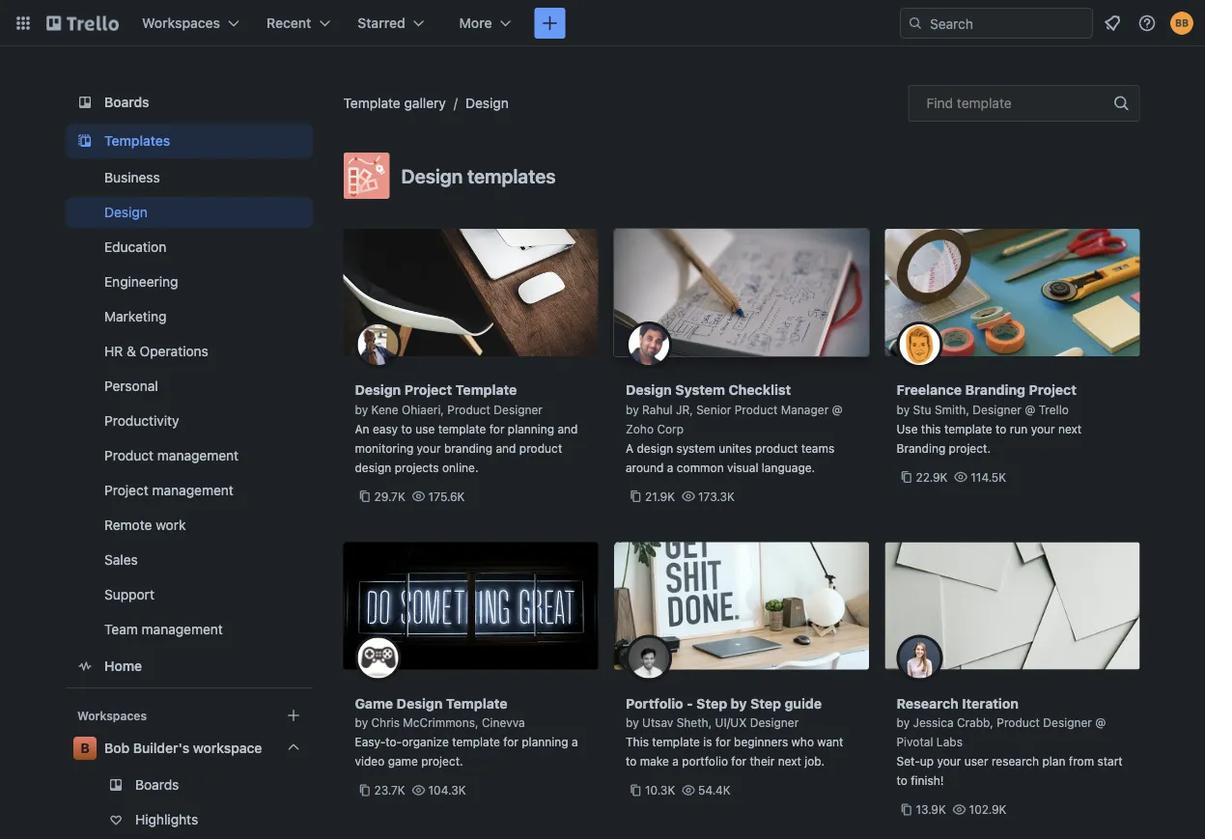 Task type: vqa. For each thing, say whether or not it's contained in the screenshot.
bottommost the project.
yes



Task type: describe. For each thing, give the bounding box(es) containing it.
online.
[[442, 461, 478, 474]]

game
[[355, 695, 393, 711]]

bob
[[104, 740, 129, 756]]

by inside research iteration by jessica crabb, product designer @ pivotal labs set-up your user research plan from start to finish!
[[897, 716, 910, 730]]

remote work
[[104, 517, 185, 533]]

template gallery
[[343, 95, 446, 111]]

hr
[[104, 343, 122, 359]]

a inside portfolio - step by step guide by utsav sheth, ui/ux designer this template is for beginners who want to make a portfolio for their next job.
[[672, 755, 679, 768]]

template for design project template
[[455, 382, 517, 398]]

0 vertical spatial branding
[[965, 382, 1025, 398]]

chris mccrimmons, cinevva image
[[355, 635, 401, 681]]

114.5k
[[971, 470, 1006, 484]]

22.9k
[[916, 470, 948, 484]]

product inside design system checklist by rahul jr, senior product manager @ zoho corp a design system unites product teams around a common visual language.
[[735, 403, 778, 416]]

personal link
[[65, 371, 312, 402]]

use
[[415, 422, 435, 435]]

who
[[791, 735, 814, 749]]

more
[[459, 15, 492, 31]]

template inside design project template by kene ohiaeri, product designer an easy to use template for planning and monitoring your branding and product design projects online.
[[438, 422, 486, 435]]

product management link
[[65, 440, 312, 471]]

builder's
[[133, 740, 189, 756]]

productivity link
[[65, 406, 312, 436]]

design templates
[[401, 164, 556, 187]]

around
[[626, 461, 664, 474]]

bob builder (bobbuilder40) image
[[1170, 12, 1193, 35]]

by for kene
[[355, 403, 368, 416]]

1 vertical spatial workspaces
[[77, 709, 146, 722]]

portfolio
[[682, 755, 728, 768]]

game
[[388, 755, 418, 768]]

@ for research iteration
[[1095, 716, 1106, 730]]

chris
[[371, 716, 400, 730]]

1 vertical spatial design link
[[65, 197, 312, 228]]

find
[[926, 95, 953, 111]]

teams
[[801, 441, 834, 455]]

start
[[1097, 755, 1123, 768]]

design inside design project template by kene ohiaeri, product designer an easy to use template for planning and monitoring your branding and product design projects online.
[[355, 461, 391, 474]]

0 vertical spatial template
[[343, 95, 401, 111]]

next inside portfolio - step by step guide by utsav sheth, ui/ux designer this template is for beginners who want to make a portfolio for their next job.
[[778, 755, 801, 768]]

product inside research iteration by jessica crabb, product designer @ pivotal labs set-up your user research plan from start to finish!
[[997, 716, 1040, 730]]

visual
[[727, 461, 758, 474]]

video
[[355, 755, 385, 768]]

easy
[[373, 422, 398, 435]]

1 vertical spatial branding
[[897, 441, 946, 455]]

planning inside game design template by chris mccrimmons, cinevva easy-to-organize template for planning a video game project.
[[522, 735, 568, 749]]

for left their
[[731, 755, 746, 768]]

cinevva
[[482, 716, 525, 730]]

designer inside research iteration by jessica crabb, product designer @ pivotal labs set-up your user research plan from start to finish!
[[1043, 716, 1092, 730]]

@ inside design system checklist by rahul jr, senior product manager @ zoho corp a design system unites product teams around a common visual language.
[[832, 403, 843, 416]]

rahul
[[642, 403, 673, 416]]

research
[[992, 755, 1039, 768]]

pivotal
[[897, 735, 933, 749]]

marketing link
[[65, 301, 312, 332]]

design right gallery
[[465, 95, 509, 111]]

21.9k
[[645, 490, 675, 503]]

template for game design template
[[446, 695, 508, 711]]

set-
[[897, 755, 920, 768]]

zoho
[[626, 422, 654, 435]]

project. inside freelance branding project by stu smith, designer @ trello use this template to run your next branding project.
[[949, 441, 991, 455]]

trello
[[1039, 403, 1069, 416]]

from
[[1069, 755, 1094, 768]]

template inside find template field
[[957, 95, 1012, 111]]

designer inside freelance branding project by stu smith, designer @ trello use this template to run your next branding project.
[[973, 403, 1021, 416]]

monitoring
[[355, 441, 413, 455]]

13.9k
[[916, 803, 946, 816]]

to inside portfolio - step by step guide by utsav sheth, ui/ux designer this template is for beginners who want to make a portfolio for their next job.
[[626, 755, 637, 768]]

1 horizontal spatial and
[[558, 422, 578, 435]]

23.7k
[[374, 784, 405, 797]]

jessica
[[913, 716, 954, 730]]

@ for freelance branding project
[[1025, 403, 1035, 416]]

freelance
[[897, 382, 962, 398]]

for inside game design template by chris mccrimmons, cinevva easy-to-organize template for planning a video game project.
[[503, 735, 518, 749]]

education link
[[65, 232, 312, 263]]

more button
[[448, 8, 523, 39]]

jessica crabb, product designer @ pivotal labs image
[[897, 635, 943, 681]]

a inside game design template by chris mccrimmons, cinevva easy-to-organize template for planning a video game project.
[[572, 735, 578, 749]]

product down productivity
[[104, 448, 153, 463]]

jr,
[[676, 403, 693, 416]]

create a workspace image
[[281, 704, 305, 727]]

design system checklist by rahul jr, senior product manager @ zoho corp a design system unites product teams around a common visual language.
[[626, 382, 843, 474]]

highlights link
[[65, 804, 312, 835]]

template inside game design template by chris mccrimmons, cinevva easy-to-organize template for planning a video game project.
[[452, 735, 500, 749]]

by up this
[[626, 716, 639, 730]]

templates
[[104, 133, 170, 149]]

design inside game design template by chris mccrimmons, cinevva easy-to-organize template for planning a video game project.
[[397, 695, 443, 711]]

design icon image
[[343, 153, 390, 199]]

system
[[675, 382, 725, 398]]

plan
[[1042, 755, 1065, 768]]

smith,
[[935, 403, 969, 416]]

2 boards link from the top
[[65, 770, 312, 800]]

templates
[[467, 164, 556, 187]]

workspace
[[192, 740, 262, 756]]

kene
[[371, 403, 398, 416]]

remote
[[104, 517, 152, 533]]

research
[[897, 695, 959, 711]]

&
[[126, 343, 136, 359]]

product inside design system checklist by rahul jr, senior product manager @ zoho corp a design system unites product teams around a common visual language.
[[755, 441, 798, 455]]

starred
[[358, 15, 405, 31]]

team management
[[104, 621, 222, 637]]

design inside design system checklist by rahul jr, senior product manager @ zoho corp a design system unites product teams around a common visual language.
[[637, 441, 673, 455]]

project management link
[[65, 475, 312, 506]]

guide
[[785, 695, 822, 711]]

project management
[[104, 482, 233, 498]]

a inside design system checklist by rahul jr, senior product manager @ zoho corp a design system unites product teams around a common visual language.
[[667, 461, 673, 474]]

next inside freelance branding project by stu smith, designer @ trello use this template to run your next branding project.
[[1058, 422, 1082, 435]]

finish!
[[911, 774, 944, 787]]

labs
[[936, 735, 963, 749]]

workspaces inside workspaces popup button
[[142, 15, 220, 31]]

marketing
[[104, 309, 166, 324]]

planning inside design project template by kene ohiaeri, product designer an easy to use template for planning and monitoring your branding and product design projects online.
[[508, 422, 554, 435]]

business link
[[65, 162, 312, 193]]

0 notifications image
[[1101, 12, 1124, 35]]

business
[[104, 169, 159, 185]]

rahul jr, senior product manager @ zoho corp image
[[626, 322, 672, 368]]

home image
[[73, 655, 96, 678]]

system
[[677, 441, 715, 455]]

use
[[897, 422, 918, 435]]

by for stu
[[897, 403, 910, 416]]

crabb,
[[957, 716, 994, 730]]

ui/ux
[[715, 716, 747, 730]]

is
[[703, 735, 712, 749]]

ohiaeri,
[[402, 403, 444, 416]]

template inside portfolio - step by step guide by utsav sheth, ui/ux designer this template is for beginners who want to make a portfolio for their next job.
[[652, 735, 700, 749]]

0 horizontal spatial project
[[104, 482, 148, 498]]

stu
[[913, 403, 931, 416]]

highlights
[[135, 812, 198, 828]]



Task type: locate. For each thing, give the bounding box(es) containing it.
0 vertical spatial management
[[157, 448, 238, 463]]

next down who
[[778, 755, 801, 768]]

1 horizontal spatial next
[[1058, 422, 1082, 435]]

to-
[[385, 735, 402, 749]]

product right branding
[[519, 441, 562, 455]]

@ up the run
[[1025, 403, 1035, 416]]

project. up the 114.5k
[[949, 441, 991, 455]]

product down the checklist
[[735, 403, 778, 416]]

project. down organize
[[421, 755, 463, 768]]

0 vertical spatial a
[[667, 461, 673, 474]]

project inside design project template by kene ohiaeri, product designer an easy to use template for planning and monitoring your branding and product design projects online.
[[404, 382, 452, 398]]

a right around
[[667, 461, 673, 474]]

173.3k
[[698, 490, 735, 503]]

1 horizontal spatial product
[[755, 441, 798, 455]]

@ inside freelance branding project by stu smith, designer @ trello use this template to run your next branding project.
[[1025, 403, 1035, 416]]

support link
[[65, 579, 312, 610]]

design inside design system checklist by rahul jr, senior product manager @ zoho corp a design system unites product teams around a common visual language.
[[626, 382, 672, 398]]

your inside design project template by kene ohiaeri, product designer an easy to use template for planning and monitoring your branding and product design projects online.
[[417, 441, 441, 455]]

designer up the run
[[973, 403, 1021, 416]]

1 vertical spatial a
[[572, 735, 578, 749]]

1 product from the left
[[519, 441, 562, 455]]

0 horizontal spatial your
[[417, 441, 441, 455]]

1 horizontal spatial project.
[[949, 441, 991, 455]]

1 horizontal spatial design link
[[465, 95, 509, 111]]

recent
[[267, 15, 311, 31]]

team
[[104, 621, 137, 637]]

@ up the start
[[1095, 716, 1106, 730]]

by for chris
[[355, 716, 368, 730]]

search image
[[908, 15, 923, 31]]

by up the zoho
[[626, 403, 639, 416]]

to down this
[[626, 755, 637, 768]]

by for rahul
[[626, 403, 639, 416]]

2 horizontal spatial your
[[1031, 422, 1055, 435]]

designer
[[494, 403, 543, 416], [973, 403, 1021, 416], [750, 716, 799, 730], [1043, 716, 1092, 730]]

to left use
[[401, 422, 412, 435]]

user
[[964, 755, 988, 768]]

@
[[832, 403, 843, 416], [1025, 403, 1035, 416], [1095, 716, 1106, 730]]

templates link
[[65, 124, 312, 158]]

work
[[155, 517, 185, 533]]

a left this
[[572, 735, 578, 749]]

branding
[[965, 382, 1025, 398], [897, 441, 946, 455]]

template inside freelance branding project by stu smith, designer @ trello use this template to run your next branding project.
[[944, 422, 992, 435]]

and right branding
[[496, 441, 516, 455]]

2 vertical spatial management
[[141, 621, 222, 637]]

management down productivity 'link'
[[157, 448, 238, 463]]

projects
[[395, 461, 439, 474]]

next down trello
[[1058, 422, 1082, 435]]

primary element
[[0, 0, 1205, 46]]

2 vertical spatial a
[[672, 755, 679, 768]]

a
[[667, 461, 673, 474], [572, 735, 578, 749], [672, 755, 679, 768]]

by up pivotal at right bottom
[[897, 716, 910, 730]]

management for product management
[[157, 448, 238, 463]]

this
[[921, 422, 941, 435]]

design down business
[[104, 204, 147, 220]]

iteration
[[962, 695, 1019, 711]]

unites
[[719, 441, 752, 455]]

by left stu in the right of the page
[[897, 403, 910, 416]]

management for project management
[[152, 482, 233, 498]]

1 horizontal spatial your
[[937, 755, 961, 768]]

designer inside portfolio - step by step guide by utsav sheth, ui/ux designer this template is for beginners who want to make a portfolio for their next job.
[[750, 716, 799, 730]]

project up trello
[[1029, 382, 1077, 398]]

design link right gallery
[[465, 95, 509, 111]]

template right find
[[957, 95, 1012, 111]]

template up branding
[[455, 382, 517, 398]]

@ right 'manager'
[[832, 403, 843, 416]]

to inside research iteration by jessica crabb, product designer @ pivotal labs set-up your user research plan from start to finish!
[[897, 774, 908, 787]]

template inside design project template by kene ohiaeri, product designer an easy to use template for planning and monitoring your branding and product design projects online.
[[455, 382, 517, 398]]

checklist
[[729, 382, 791, 398]]

job.
[[805, 755, 825, 768]]

utsav sheth, ui/ux designer image
[[626, 635, 672, 681]]

0 horizontal spatial branding
[[897, 441, 946, 455]]

template up cinevva on the left bottom of the page
[[446, 695, 508, 711]]

Search field
[[923, 9, 1092, 38]]

your down trello
[[1031, 422, 1055, 435]]

1 vertical spatial planning
[[522, 735, 568, 749]]

home
[[104, 658, 142, 674]]

hr & operations
[[104, 343, 208, 359]]

0 vertical spatial and
[[558, 422, 578, 435]]

research iteration by jessica crabb, product designer @ pivotal labs set-up your user research plan from start to finish!
[[897, 695, 1123, 787]]

1 vertical spatial design
[[355, 461, 391, 474]]

your inside freelance branding project by stu smith, designer @ trello use this template to run your next branding project.
[[1031, 422, 1055, 435]]

open information menu image
[[1137, 14, 1157, 33]]

designer up "plan"
[[1043, 716, 1092, 730]]

1 vertical spatial management
[[152, 482, 233, 498]]

stu smith, designer @ trello image
[[897, 322, 943, 368]]

your down the 'labs'
[[937, 755, 961, 768]]

0 horizontal spatial and
[[496, 441, 516, 455]]

product down iteration
[[997, 716, 1040, 730]]

planning
[[508, 422, 554, 435], [522, 735, 568, 749]]

0 horizontal spatial project.
[[421, 755, 463, 768]]

104.3k
[[428, 784, 466, 797]]

by for step
[[731, 695, 747, 711]]

bob builder's workspace
[[104, 740, 262, 756]]

recent button
[[255, 8, 342, 39]]

design down the monitoring
[[355, 461, 391, 474]]

2 horizontal spatial project
[[1029, 382, 1077, 398]]

boards for second boards "link"
[[135, 777, 178, 793]]

design inside design project template by kene ohiaeri, product designer an easy to use template for planning and monitoring your branding and product design projects online.
[[355, 382, 401, 398]]

project
[[404, 382, 452, 398], [1029, 382, 1077, 398], [104, 482, 148, 498]]

1 vertical spatial boards
[[135, 777, 178, 793]]

your
[[1031, 422, 1055, 435], [417, 441, 441, 455], [937, 755, 961, 768]]

boards
[[104, 94, 149, 110], [135, 777, 178, 793]]

0 vertical spatial design link
[[465, 95, 509, 111]]

utsav
[[642, 716, 673, 730]]

home link
[[65, 649, 312, 684]]

branding
[[444, 441, 493, 455]]

make
[[640, 755, 669, 768]]

design right design icon
[[401, 164, 463, 187]]

branding down "this"
[[897, 441, 946, 455]]

by up ui/ux
[[731, 695, 747, 711]]

2 vertical spatial your
[[937, 755, 961, 768]]

2 step from the left
[[750, 695, 781, 711]]

common
[[677, 461, 724, 474]]

template left gallery
[[343, 95, 401, 111]]

project.
[[949, 441, 991, 455], [421, 755, 463, 768]]

1 step from the left
[[696, 695, 727, 711]]

project up ohiaeri,
[[404, 382, 452, 398]]

your down use
[[417, 441, 441, 455]]

management down the product management link
[[152, 482, 233, 498]]

sheth,
[[677, 716, 712, 730]]

corp
[[657, 422, 684, 435]]

easy-
[[355, 735, 385, 749]]

to inside freelance branding project by stu smith, designer @ trello use this template to run your next branding project.
[[995, 422, 1006, 435]]

game design template by chris mccrimmons, cinevva easy-to-organize template for planning a video game project.
[[355, 695, 578, 768]]

for right is
[[715, 735, 731, 749]]

product management
[[104, 448, 238, 463]]

0 vertical spatial boards
[[104, 94, 149, 110]]

0 vertical spatial project.
[[949, 441, 991, 455]]

template down cinevva on the left bottom of the page
[[452, 735, 500, 749]]

portfolio - step by step guide by utsav sheth, ui/ux designer this template is for beginners who want to make a portfolio for their next job.
[[626, 695, 843, 768]]

1 horizontal spatial design
[[637, 441, 673, 455]]

management
[[157, 448, 238, 463], [152, 482, 233, 498], [141, 621, 222, 637]]

a
[[626, 441, 634, 455]]

0 vertical spatial next
[[1058, 422, 1082, 435]]

0 vertical spatial planning
[[508, 422, 554, 435]]

boards link up the highlights link
[[65, 770, 312, 800]]

54.4k
[[698, 784, 731, 797]]

gallery
[[404, 95, 446, 111]]

freelance branding project by stu smith, designer @ trello use this template to run your next branding project.
[[897, 382, 1082, 455]]

1 horizontal spatial @
[[1025, 403, 1035, 416]]

kene ohiaeri, product designer image
[[355, 322, 401, 368]]

0 horizontal spatial next
[[778, 755, 801, 768]]

to down set-
[[897, 774, 908, 787]]

by inside freelance branding project by stu smith, designer @ trello use this template to run your next branding project.
[[897, 403, 910, 416]]

1 vertical spatial and
[[496, 441, 516, 455]]

for up branding
[[489, 422, 505, 435]]

design up around
[[637, 441, 673, 455]]

boards up highlights
[[135, 777, 178, 793]]

boards up templates
[[104, 94, 149, 110]]

by up easy-
[[355, 716, 368, 730]]

2 vertical spatial template
[[446, 695, 508, 711]]

design up mccrimmons,
[[397, 695, 443, 711]]

102.9k
[[969, 803, 1007, 816]]

for inside design project template by kene ohiaeri, product designer an easy to use template for planning and monitoring your branding and product design projects online.
[[489, 422, 505, 435]]

run
[[1010, 422, 1028, 435]]

template down smith,
[[944, 422, 992, 435]]

design link down business link
[[65, 197, 312, 228]]

design
[[637, 441, 673, 455], [355, 461, 391, 474]]

branding up the run
[[965, 382, 1025, 398]]

language.
[[762, 461, 815, 474]]

0 vertical spatial workspaces
[[142, 15, 220, 31]]

1 horizontal spatial step
[[750, 695, 781, 711]]

template inside game design template by chris mccrimmons, cinevva easy-to-organize template for planning a video game project.
[[446, 695, 508, 711]]

0 horizontal spatial step
[[696, 695, 727, 711]]

0 horizontal spatial @
[[832, 403, 843, 416]]

template gallery link
[[343, 95, 446, 111]]

product
[[447, 403, 490, 416], [735, 403, 778, 416], [104, 448, 153, 463], [997, 716, 1040, 730]]

1 vertical spatial your
[[417, 441, 441, 455]]

1 horizontal spatial project
[[404, 382, 452, 398]]

their
[[750, 755, 775, 768]]

0 vertical spatial your
[[1031, 422, 1055, 435]]

product inside design project template by kene ohiaeri, product designer an easy to use template for planning and monitoring your branding and product design projects online.
[[519, 441, 562, 455]]

up
[[920, 755, 934, 768]]

design up kene
[[355, 382, 401, 398]]

by inside game design template by chris mccrimmons, cinevva easy-to-organize template for planning a video game project.
[[355, 716, 368, 730]]

1 vertical spatial next
[[778, 755, 801, 768]]

by inside design project template by kene ohiaeri, product designer an easy to use template for planning and monitoring your branding and product design projects online.
[[355, 403, 368, 416]]

0 horizontal spatial product
[[519, 441, 562, 455]]

product inside design project template by kene ohiaeri, product designer an easy to use template for planning and monitoring your branding and product design projects online.
[[447, 403, 490, 416]]

to
[[401, 422, 412, 435], [995, 422, 1006, 435], [626, 755, 637, 768], [897, 774, 908, 787]]

1 vertical spatial boards link
[[65, 770, 312, 800]]

b
[[80, 740, 89, 756]]

2 product from the left
[[755, 441, 798, 455]]

remote work link
[[65, 510, 312, 541]]

project up 'remote'
[[104, 482, 148, 498]]

engineering link
[[65, 267, 312, 297]]

back to home image
[[46, 8, 119, 39]]

create board or workspace image
[[540, 14, 560, 33]]

management down support link
[[141, 621, 222, 637]]

0 vertical spatial design
[[637, 441, 673, 455]]

0 vertical spatial boards link
[[65, 85, 312, 120]]

product up branding
[[447, 403, 490, 416]]

step right -
[[696, 695, 727, 711]]

organize
[[402, 735, 449, 749]]

1 vertical spatial project.
[[421, 755, 463, 768]]

and left the zoho
[[558, 422, 578, 435]]

designer up beginners
[[750, 716, 799, 730]]

step left guide
[[750, 695, 781, 711]]

for down cinevva on the left bottom of the page
[[503, 735, 518, 749]]

175.6k
[[428, 490, 465, 503]]

product up "language."
[[755, 441, 798, 455]]

1 horizontal spatial branding
[[965, 382, 1025, 398]]

a right make
[[672, 755, 679, 768]]

to left the run
[[995, 422, 1006, 435]]

29.7k
[[374, 490, 405, 503]]

designer inside design project template by kene ohiaeri, product designer an easy to use template for planning and monitoring your branding and product design projects online.
[[494, 403, 543, 416]]

by inside design system checklist by rahul jr, senior product manager @ zoho corp a design system unites product teams around a common visual language.
[[626, 403, 639, 416]]

0 horizontal spatial design
[[355, 461, 391, 474]]

designer right ohiaeri,
[[494, 403, 543, 416]]

management for team management
[[141, 621, 222, 637]]

portfolio
[[626, 695, 683, 711]]

board image
[[73, 91, 96, 114]]

-
[[687, 695, 693, 711]]

Find template field
[[908, 85, 1140, 122]]

boards for 2nd boards "link" from the bottom
[[104, 94, 149, 110]]

boards link up templates link
[[65, 85, 312, 120]]

by up the an at bottom
[[355, 403, 368, 416]]

@ inside research iteration by jessica crabb, product designer @ pivotal labs set-up your user research plan from start to finish!
[[1095, 716, 1106, 730]]

productivity
[[104, 413, 179, 429]]

product
[[519, 441, 562, 455], [755, 441, 798, 455]]

0 horizontal spatial design link
[[65, 197, 312, 228]]

1 boards link from the top
[[65, 85, 312, 120]]

1 vertical spatial template
[[455, 382, 517, 398]]

design up rahul
[[626, 382, 672, 398]]

template board image
[[73, 129, 96, 153]]

project. inside game design template by chris mccrimmons, cinevva easy-to-organize template for planning a video game project.
[[421, 755, 463, 768]]

template down sheth,
[[652, 735, 700, 749]]

to inside design project template by kene ohiaeri, product designer an easy to use template for planning and monitoring your branding and product design projects online.
[[401, 422, 412, 435]]

project inside freelance branding project by stu smith, designer @ trello use this template to run your next branding project.
[[1029, 382, 1077, 398]]

2 horizontal spatial @
[[1095, 716, 1106, 730]]

step
[[696, 695, 727, 711], [750, 695, 781, 711]]

template
[[343, 95, 401, 111], [455, 382, 517, 398], [446, 695, 508, 711]]

hr & operations link
[[65, 336, 312, 367]]

an
[[355, 422, 369, 435]]

mccrimmons,
[[403, 716, 478, 730]]

your inside research iteration by jessica crabb, product designer @ pivotal labs set-up your user research plan from start to finish!
[[937, 755, 961, 768]]

design link
[[465, 95, 509, 111], [65, 197, 312, 228]]

template up branding
[[438, 422, 486, 435]]

starred button
[[346, 8, 436, 39]]



